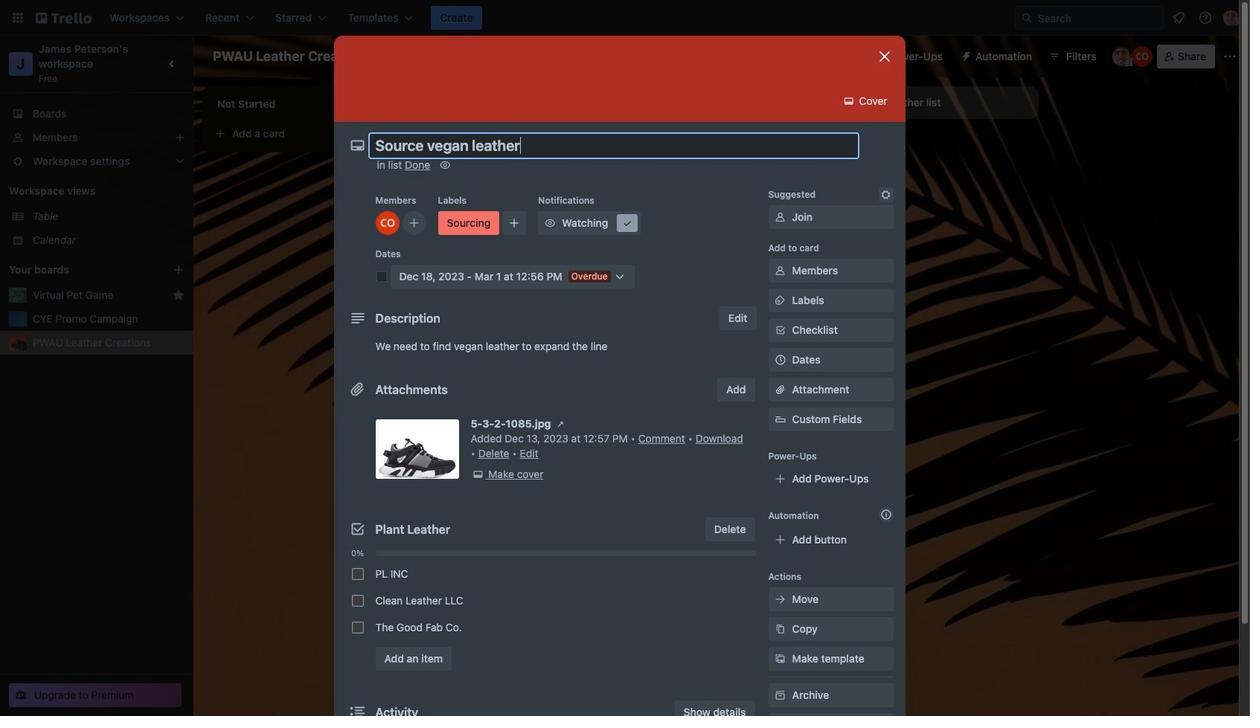 Task type: vqa. For each thing, say whether or not it's contained in the screenshot.
Show Menu image
yes



Task type: describe. For each thing, give the bounding box(es) containing it.
james peterson (jamespeterson93) image
[[1223, 9, 1241, 27]]

1 horizontal spatial christina overa (christinaovera) image
[[798, 223, 816, 241]]

your boards with 3 items element
[[9, 261, 150, 279]]

add board image
[[173, 264, 185, 276]]

Search field
[[1015, 6, 1164, 30]]

create from template… image
[[592, 284, 604, 296]]

search image
[[1021, 12, 1033, 24]]

0 horizontal spatial christina overa (christinaovera) image
[[375, 211, 399, 235]]

christina overa (christinaovera) image
[[1132, 46, 1153, 67]]

Mark due date as complete checkbox
[[375, 271, 387, 283]]

add members to card image
[[408, 216, 420, 231]]

james peterson (jamespeterson93) image
[[1112, 46, 1133, 67]]

0 horizontal spatial color: bold red, title: "sourcing" element
[[438, 211, 500, 235]]

1 horizontal spatial color: bold red, title: "sourcing" element
[[640, 155, 670, 161]]



Task type: locate. For each thing, give the bounding box(es) containing it.
0 notifications image
[[1170, 9, 1188, 27]]

christina overa (christinaovera) image
[[375, 211, 399, 235], [798, 223, 816, 241]]

None checkbox
[[661, 182, 771, 199], [352, 595, 364, 607], [661, 182, 771, 199], [352, 595, 364, 607]]

Board name text field
[[205, 45, 377, 68]]

None text field
[[368, 132, 859, 159]]

show menu image
[[1223, 49, 1238, 64]]

starred icon image
[[173, 289, 185, 301]]

primary element
[[0, 0, 1250, 36]]

sm image
[[955, 45, 976, 65], [841, 94, 856, 109], [438, 158, 453, 173], [773, 210, 788, 225], [543, 216, 558, 231], [620, 216, 635, 231], [773, 263, 788, 278], [471, 467, 486, 482], [773, 622, 788, 637]]

1 vertical spatial create from template… image
[[804, 260, 816, 272]]

None checkbox
[[429, 193, 480, 211], [352, 569, 364, 580], [352, 622, 364, 634], [429, 193, 480, 211], [352, 569, 364, 580], [352, 622, 364, 634]]

1 vertical spatial color: bold red, title: "sourcing" element
[[438, 211, 500, 235]]

1 horizontal spatial create from template… image
[[804, 260, 816, 272]]

create from template… image
[[381, 128, 393, 140], [804, 260, 816, 272]]

color: bold red, title: "sourcing" element
[[640, 155, 670, 161], [438, 211, 500, 235]]

group
[[346, 561, 756, 641]]

close dialog image
[[875, 48, 893, 65]]

sm image
[[878, 188, 893, 202], [773, 293, 788, 308], [553, 417, 568, 432], [773, 592, 788, 607], [773, 652, 788, 667], [773, 688, 788, 703]]

0 horizontal spatial create from template… image
[[381, 128, 393, 140]]

0 vertical spatial color: bold red, title: "sourcing" element
[[640, 155, 670, 161]]

0 vertical spatial create from template… image
[[381, 128, 393, 140]]

open information menu image
[[1198, 10, 1213, 25]]



